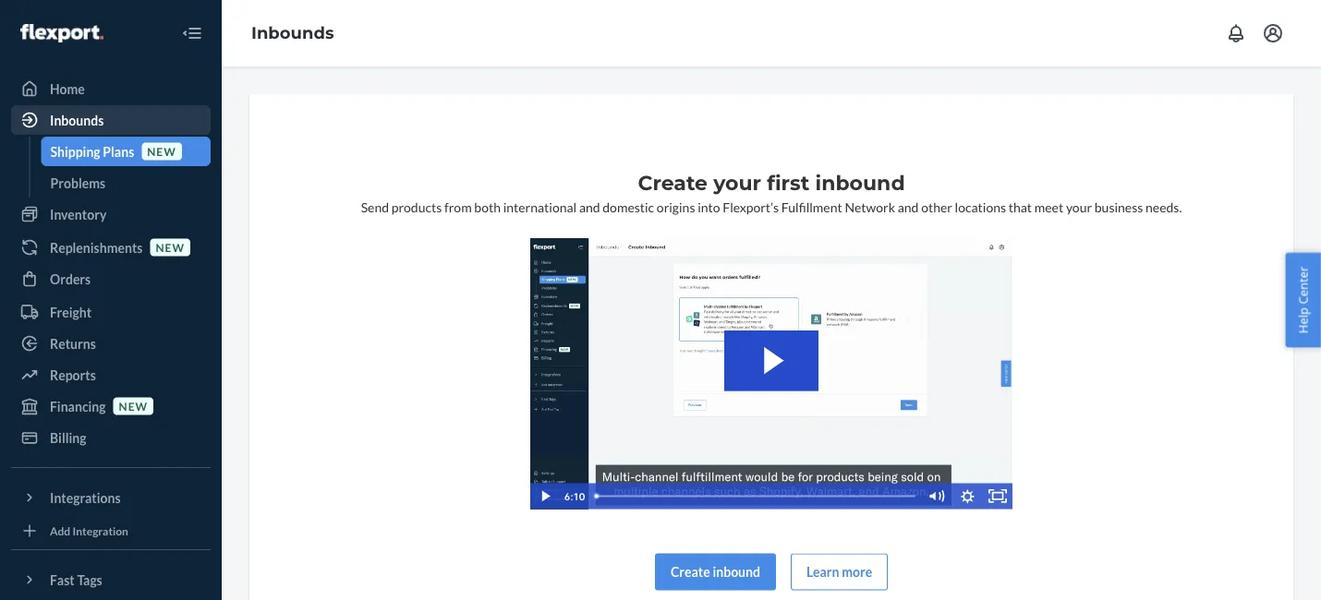 Task type: locate. For each thing, give the bounding box(es) containing it.
2 and from the left
[[898, 199, 919, 215]]

domestic
[[603, 199, 654, 215]]

inbounds
[[251, 23, 334, 43], [50, 112, 104, 128]]

fast tags button
[[11, 566, 211, 595]]

business
[[1095, 199, 1144, 215]]

new right plans
[[147, 145, 176, 158]]

learn more button
[[791, 554, 888, 591]]

reports
[[50, 367, 96, 383]]

1 horizontal spatial your
[[1066, 199, 1092, 215]]

create inside button
[[671, 565, 710, 581]]

learn more
[[807, 565, 873, 581]]

new up orders link
[[156, 241, 185, 254]]

create your first inbound send products from both international and domestic origins into flexport's fulfillment network and other locations that meet your business needs.
[[361, 171, 1182, 215]]

create for your
[[638, 171, 708, 195]]

send
[[361, 199, 389, 215]]

fast
[[50, 573, 75, 588]]

plans
[[103, 144, 134, 159]]

create inbound button
[[655, 554, 776, 591]]

create inside create your first inbound send products from both international and domestic origins into flexport's fulfillment network and other locations that meet your business needs.
[[638, 171, 708, 195]]

inbound left the "learn"
[[713, 565, 761, 581]]

help
[[1295, 308, 1312, 334]]

new
[[147, 145, 176, 158], [156, 241, 185, 254], [119, 400, 148, 413]]

tags
[[77, 573, 102, 588]]

inventory
[[50, 207, 107, 222]]

create
[[638, 171, 708, 195], [671, 565, 710, 581]]

your right meet
[[1066, 199, 1092, 215]]

freight
[[50, 305, 92, 320]]

orders link
[[11, 264, 211, 294]]

reports link
[[11, 360, 211, 390]]

0 vertical spatial your
[[714, 171, 762, 195]]

that
[[1009, 199, 1032, 215]]

1 vertical spatial inbounds link
[[11, 105, 211, 135]]

0 horizontal spatial inbound
[[713, 565, 761, 581]]

0 vertical spatial inbound
[[816, 171, 905, 195]]

add
[[50, 524, 70, 538]]

0 horizontal spatial inbounds link
[[11, 105, 211, 135]]

new down reports link
[[119, 400, 148, 413]]

0 horizontal spatial inbounds
[[50, 112, 104, 128]]

more
[[842, 565, 873, 581]]

0 vertical spatial inbounds
[[251, 23, 334, 43]]

fast tags
[[50, 573, 102, 588]]

new for shipping plans
[[147, 145, 176, 158]]

both
[[474, 199, 501, 215]]

1 horizontal spatial inbounds
[[251, 23, 334, 43]]

and left the domestic
[[579, 199, 600, 215]]

0 horizontal spatial your
[[714, 171, 762, 195]]

1 vertical spatial new
[[156, 241, 185, 254]]

billing link
[[11, 423, 211, 453]]

video element
[[530, 238, 1013, 510]]

1 vertical spatial inbounds
[[50, 112, 104, 128]]

open account menu image
[[1262, 22, 1285, 44]]

first
[[767, 171, 810, 195]]

1 vertical spatial create
[[671, 565, 710, 581]]

inbound up network on the right
[[816, 171, 905, 195]]

inbound
[[816, 171, 905, 195], [713, 565, 761, 581]]

inventory link
[[11, 200, 211, 229]]

origins
[[657, 199, 695, 215]]

fulfillment
[[782, 199, 843, 215]]

1 horizontal spatial inbound
[[816, 171, 905, 195]]

locations
[[955, 199, 1007, 215]]

integrations
[[50, 490, 121, 506]]

1 horizontal spatial and
[[898, 199, 919, 215]]

2 vertical spatial new
[[119, 400, 148, 413]]

replenishments
[[50, 240, 143, 256]]

problems
[[50, 175, 105, 191]]

close navigation image
[[181, 22, 203, 44]]

0 vertical spatial create
[[638, 171, 708, 195]]

and
[[579, 199, 600, 215], [898, 199, 919, 215]]

1 horizontal spatial inbounds link
[[251, 23, 334, 43]]

video thumbnail image
[[530, 238, 1013, 510], [530, 238, 1013, 510]]

flexport's
[[723, 199, 779, 215]]

add integration
[[50, 524, 128, 538]]

0 vertical spatial new
[[147, 145, 176, 158]]

new for financing
[[119, 400, 148, 413]]

0 horizontal spatial and
[[579, 199, 600, 215]]

flexport logo image
[[20, 24, 103, 42]]

your
[[714, 171, 762, 195], [1066, 199, 1092, 215]]

1 vertical spatial inbound
[[713, 565, 761, 581]]

and left 'other'
[[898, 199, 919, 215]]

into
[[698, 199, 720, 215]]

your up flexport's
[[714, 171, 762, 195]]

inbounds link
[[251, 23, 334, 43], [11, 105, 211, 135]]

network
[[845, 199, 896, 215]]

other
[[922, 199, 953, 215]]



Task type: vqa. For each thing, say whether or not it's contained in the screenshot.
Business name text field
no



Task type: describe. For each thing, give the bounding box(es) containing it.
integrations button
[[11, 483, 211, 513]]

needs.
[[1146, 199, 1182, 215]]

billing
[[50, 430, 86, 446]]

returns link
[[11, 329, 211, 359]]

add integration link
[[11, 520, 211, 543]]

integration
[[73, 524, 128, 538]]

inbound inside create your first inbound send products from both international and domestic origins into flexport's fulfillment network and other locations that meet your business needs.
[[816, 171, 905, 195]]

international
[[503, 199, 577, 215]]

1 and from the left
[[579, 199, 600, 215]]

inbound inside create inbound button
[[713, 565, 761, 581]]

create for inbound
[[671, 565, 710, 581]]

open notifications image
[[1225, 22, 1248, 44]]

shipping plans
[[50, 144, 134, 159]]

shipping
[[50, 144, 100, 159]]

home
[[50, 81, 85, 97]]

problems link
[[41, 168, 211, 198]]

help center
[[1295, 267, 1312, 334]]

0 vertical spatial inbounds link
[[251, 23, 334, 43]]

meet
[[1035, 199, 1064, 215]]

from
[[445, 199, 472, 215]]

create inbound
[[671, 565, 761, 581]]

products
[[392, 199, 442, 215]]

new for replenishments
[[156, 241, 185, 254]]

learn
[[807, 565, 840, 581]]

financing
[[50, 399, 106, 415]]

orders
[[50, 271, 91, 287]]

1 vertical spatial your
[[1066, 199, 1092, 215]]

help center button
[[1286, 253, 1322, 348]]

returns
[[50, 336, 96, 352]]

home link
[[11, 74, 211, 104]]

center
[[1295, 267, 1312, 305]]

freight link
[[11, 298, 211, 327]]



